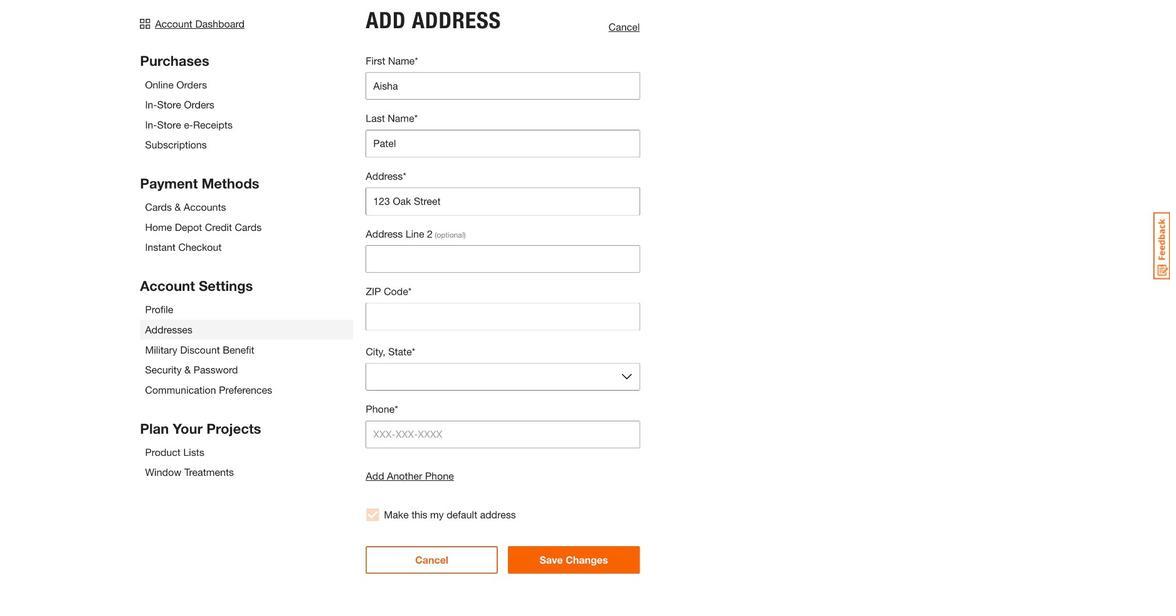 Task type: locate. For each thing, give the bounding box(es) containing it.
None text field
[[366, 188, 640, 215], [366, 303, 640, 331], [366, 188, 640, 215], [366, 303, 640, 331]]

None button
[[366, 363, 640, 391]]

None text field
[[366, 72, 640, 100], [366, 130, 640, 157], [366, 245, 640, 273], [366, 72, 640, 100], [366, 130, 640, 157], [366, 245, 640, 273]]

feedback link image
[[1154, 212, 1170, 280]]



Task type: describe. For each thing, give the bounding box(es) containing it.
XXX-XXX-XXXX text field
[[366, 421, 640, 448]]



Task type: vqa. For each thing, say whether or not it's contained in the screenshot.
Inspiration
no



